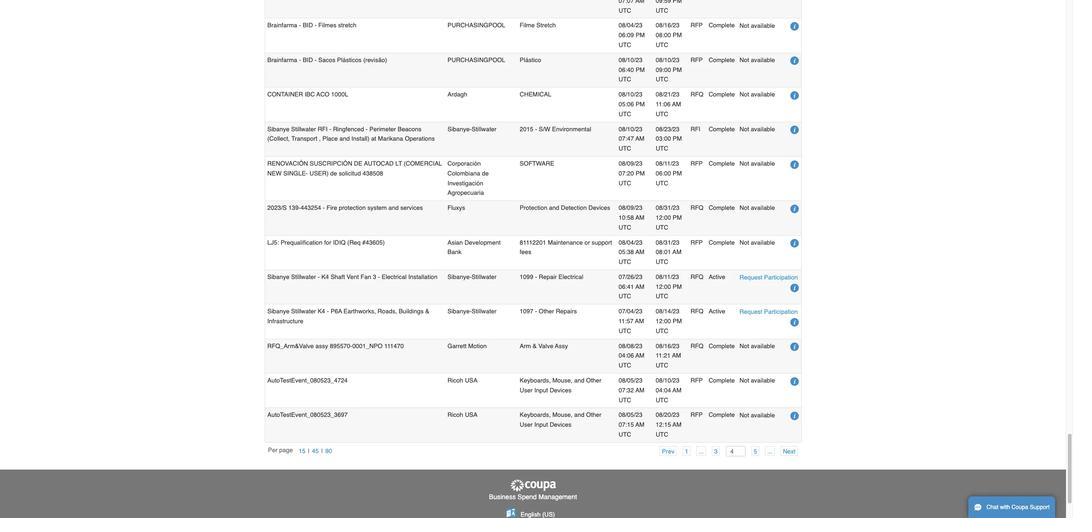 Task type: describe. For each thing, give the bounding box(es) containing it.
utc inside 07/10/23 01:24 pm utc
[[617, 191, 630, 198]]

07/07/23 05:52 am utc
[[617, 344, 643, 371]]

#43202
[[319, 344, 340, 351]]

accesorios de computadora
[[519, 482, 595, 490]]

start date
[[617, 157, 646, 164]]

continuo for de
[[323, 171, 356, 178]]

corporación for abastecimiento continuo - servicio editorial de ilustración científica
[[444, 206, 477, 213]]

rot enbostadshus nuolajärvi
[[267, 379, 349, 386]]

request participation for 07/21/23 09:00 pm utc
[[740, 241, 798, 248]]

community
[[369, 106, 400, 113]]

sourcing events
[[265, 81, 362, 98]]

cartón
[[343, 448, 368, 455]]

bygg- for 07/06/23 05:28 pm utc
[[538, 413, 553, 420]]

colombiana for abastecimiento continuo - servicio editorial corrección de estilo y corrección ortotipográfica en español
[[479, 240, 512, 247]]

contact
[[664, 106, 684, 113]]

utc inside 07/10/23 01:18 pm utc
[[617, 260, 630, 267]]

nuolajärvi for rot enbostadshus nuolajärvi
[[322, 379, 349, 386]]

not for 07/06/23 05:37 pm utc
[[740, 379, 749, 386]]

colombiana for caja cumpleañera de cartón de solicitud 432217
[[479, 448, 512, 455]]

- right #43202
[[341, 344, 343, 351]]

07/06/23 05:08 pm utc
[[617, 448, 643, 475]]

07/06/23 08:59 pm utc
[[655, 448, 681, 475]]

sourcing
[[420, 106, 443, 113]]

(software
[[585, 275, 610, 282]]

event name
[[267, 157, 302, 164]]

events up a
[[322, 81, 362, 98]]

rural
[[460, 275, 474, 282]]

01:24
[[617, 181, 632, 188]]

corporación for abastecimiento continuo - servicio editorial corrección de estilo y corrección ortotipográfica en español
[[444, 240, 477, 247]]

servicio for de
[[361, 171, 390, 178]]

chat
[[987, 505, 999, 511]]

05:37
[[617, 388, 632, 396]]

editorial for abastecimiento continuo - servicio editorial corrección de estilo y corrección ortotipográfica en español
[[392, 240, 424, 247]]

de inside abastecimiento continuo - servicio editorial de ilustración científica
[[426, 206, 434, 213]]

07/10/23 for 01:24
[[617, 171, 641, 178]]

asian
[[444, 344, 459, 351]]

it professional services (software based)
[[519, 275, 610, 292]]

not for 07/06/23 05:28 pm utc
[[740, 413, 749, 420]]

available for 07/07/23 05:52 am utc
[[751, 344, 775, 351]]

estilo/traducción
[[321, 181, 385, 188]]

with inside button
[[1000, 505, 1010, 511]]

end date
[[654, 157, 681, 164]]

05:00
[[655, 216, 670, 223]]

my category link
[[306, 122, 357, 135]]

07/06/23 for 05:37
[[617, 379, 641, 386]]

request for 07/24/23 09:00 pm utc
[[740, 172, 762, 179]]

corporación colombiana de investigación agropecuaria for abastecimiento continuo - servicio editorial de ilustración científica
[[444, 206, 512, 232]]

service inside spot bid from req #43202 - outsourcing service staff - associate fo it user support for adb cambodia resident mission (carm)
[[380, 344, 400, 351]]

type button
[[690, 156, 704, 166]]

my for my events
[[365, 124, 374, 133]]

end date button
[[654, 156, 681, 166]]

category
[[324, 124, 351, 133]]

continuo for estilo
[[323, 240, 356, 247]]

public inside 'link'
[[272, 53, 288, 60]]

nsw
[[444, 275, 458, 282]]

business performance link
[[563, 29, 649, 43]]

my events
[[365, 124, 396, 133]]

textos
[[397, 181, 422, 188]]

1 to from the left
[[507, 106, 512, 113]]

07/26/23 for 09:00
[[655, 344, 679, 351]]

científica
[[310, 216, 344, 223]]

find your next customer with a coupa community public sourcing event. select an event to learn more and request participation. the customer will contact you with an invitation to bid.
[[265, 106, 761, 113]]

05:28
[[617, 423, 632, 430]]

utc inside the '07/06/23 05:37 pm utc'
[[617, 398, 630, 405]]

coupa supplier portal image
[[258, 1, 379, 25]]

request participation button for 07/21/23 09:00 pm utc
[[740, 239, 798, 249]]

pm inside the 07/21/23 09:00 pm utc
[[672, 250, 681, 257]]

07/10/23 for 05:02
[[655, 275, 679, 282]]

utc inside 07/07/23 12:33 pm utc
[[617, 329, 630, 336]]

08/20/23 for 07/06/23 05:37 pm utc
[[655, 379, 679, 386]]

rivningsentreprenad for 05:28
[[519, 423, 573, 430]]

not available for 07/06/23 05:08 pm utc
[[740, 448, 775, 455]]

07/10/23 for 01:18
[[617, 240, 641, 247]]

support inside button
[[1030, 505, 1050, 511]]

resident
[[403, 354, 427, 361]]

0 horizontal spatial with
[[332, 106, 343, 113]]

my events link
[[359, 122, 402, 135]]

rfq
[[691, 275, 704, 282]]

pm inside 07/27/23 08:00 pm utc
[[672, 319, 681, 326]]

, for 07/06/23 05:28 pm utc
[[534, 413, 536, 420]]

active for 07/27/23 08:00 pm utc
[[709, 310, 725, 317]]

icon
[[267, 275, 283, 282]]

bid.
[[751, 106, 761, 113]]

company
[[443, 157, 471, 164]]

user
[[313, 354, 326, 361]]

07/26/23 05:00 pm utc
[[655, 206, 681, 232]]

am for 05:52
[[634, 354, 643, 361]]

abastecimiento for corrección
[[267, 171, 321, 178]]

public for all
[[280, 124, 298, 133]]

investigación for abastecimiento continuo - servicio editorial de corrección de estilo/traducción de textos inglés-español, español-inglés
[[452, 181, 488, 188]]

rot for rot enbostadshus nuolajärvi
[[267, 379, 280, 386]]

computadora
[[559, 482, 595, 490]]

pm up 07/06/23 08:59 pm utc at the bottom right of page
[[672, 423, 681, 430]]

07/26/23 for 05:00
[[655, 206, 679, 213]]

utc inside 07/27/23 08:00 pm utc
[[655, 329, 667, 336]]

corrección up the ortotipográfica
[[267, 250, 309, 257]]

09:59 for 07/06/23 05:37 pm utc
[[655, 388, 670, 396]]

it inside spot bid from req #43202 - outsourcing service staff - associate fo it user support for adb cambodia resident mission (carm)
[[306, 354, 311, 361]]

utc inside the 07/21/23 09:00 pm utc
[[655, 260, 667, 267]]

past public events link
[[404, 122, 472, 135]]

español
[[338, 260, 366, 267]]

request participation button for 07/26/23 05:00 pm utc
[[740, 205, 798, 215]]

the
[[615, 106, 626, 113]]

for
[[351, 354, 358, 361]]

request participation button for 07/27/23 08:00 pm utc
[[740, 309, 798, 319]]

rot flerbostadshus nuolajärvi
[[267, 413, 351, 420]]

request for 07/27/23 08:00 pm utc
[[740, 310, 762, 317]]

comunicaciones for 01:21
[[519, 216, 576, 223]]

utc inside the 07/10/23 04:39 am utc
[[617, 295, 630, 302]]

type
[[690, 157, 704, 164]]

tim navigation
[[680, 1, 802, 20]]

mark- for 07/06/23 05:28 pm utc
[[519, 413, 534, 420]]

pm inside 07/24/23 09:00 pm utc
[[672, 181, 681, 188]]

pm inside 07/06/23 05:08 pm utc
[[634, 458, 643, 465]]

de for abastecimiento continuo - servicio editorial corrección de estilo y corrección ortotipográfica en español
[[444, 250, 451, 257]]

pm inside the '07/06/23 05:37 pm utc'
[[634, 388, 643, 396]]

start date button
[[617, 156, 646, 166]]

utc inside the 07/07/23 05:52 am utc
[[617, 364, 630, 371]]

de for abastecimiento continuo - servicio editorial de ilustración científica
[[444, 216, 451, 223]]

lkab for rot enbostadshus nuolajärvi
[[444, 379, 460, 386]]

- inside abastecimiento continuo - servicio editorial corrección de estilo y corrección ortotipográfica en español
[[357, 240, 360, 247]]

05:08
[[617, 458, 632, 465]]

2 an from the left
[[710, 106, 717, 113]]

mark-, bygg- och rivningsentreprenad for 05:37
[[519, 379, 573, 396]]

09:00 for 07/26/23
[[655, 354, 670, 361]]

ortotipográfica
[[267, 260, 326, 267]]

04:39
[[617, 285, 632, 292]]

1 an from the left
[[482, 106, 489, 113]]

utc inside 07/26/23 05:00 pm utc
[[655, 225, 667, 232]]

complete for 07/06/23 05:37 pm utc
[[709, 379, 735, 386]]

07/06/23 05:37 pm utc
[[617, 379, 643, 405]]

continuo for científica
[[323, 206, 356, 213]]

commodity button
[[518, 156, 552, 166]]

corporación colombiana de investigación agropecuaria for abastecimiento continuo - servicio editorial corrección de estilo y corrección ortotipográfica en español
[[444, 240, 512, 267]]

chat with coupa support
[[987, 505, 1050, 511]]

pm down 07/26/23 09:00 am utc
[[672, 388, 681, 396]]

a
[[345, 106, 348, 113]]

07/10/23 01:24 pm utc
[[617, 171, 643, 198]]

07/27/23 08:00 pm utc
[[655, 310, 681, 336]]

mission
[[267, 364, 288, 371]]

rfp for 07/07/23 05:52 am utc
[[691, 344, 703, 351]]

professional
[[526, 275, 559, 282]]

accesorios
[[519, 482, 549, 490]]

not available for 07/06/23 05:28 pm utc
[[740, 413, 775, 420]]

07/07/23 12:33 pm utc
[[617, 310, 643, 336]]

technology
[[580, 344, 610, 351]]

public sourcing events
[[272, 53, 335, 60]]

brainfarma - bid - sacos plásticos
[[267, 310, 362, 317]]

not for 07/10/23 04:39 am utc
[[740, 275, 749, 282]]

sourcing link
[[651, 29, 692, 43]]

more
[[529, 106, 543, 113]]

pm inside 07/10/23 01:18 pm utc
[[634, 250, 643, 257]]

rfp for 07/06/23 05:08 pm utc
[[691, 448, 703, 455]]

tab list containing all public
[[265, 122, 802, 135]]

participation.
[[579, 106, 614, 113]]

y for 07/10/23 01:18 pm utc
[[557, 240, 561, 247]]

company button
[[443, 156, 471, 166]]

07/24/23
[[655, 171, 679, 178]]

not available for 07/06/23 05:37 pm utc
[[740, 379, 775, 386]]

spot bid from req #43202 - outsourcing service staff - associate fo it user support for adb cambodia resident mission (carm)
[[267, 344, 427, 371]]

agropecuaria for abastecimiento continuo - servicio editorial corrección de estilo y corrección ortotipográfica en español
[[444, 260, 480, 267]]

corrección inside abastecimiento continuo - servicio editorial de corrección de estilo/traducción de textos inglés-español, español-inglés
[[267, 181, 309, 188]]

2 to from the left
[[745, 106, 750, 113]]

find
[[265, 106, 276, 113]]

start
[[617, 157, 631, 164]]

80101507 information technology consultation services
[[519, 344, 610, 361]]

inglés
[[354, 191, 377, 198]]

utc inside 07/06/23 05:08 pm utc
[[617, 467, 630, 475]]

corporación for caja cumpleañera de cartón de solicitud 432217
[[444, 448, 477, 455]]

fire
[[476, 275, 487, 282]]

07/06/23 for 05:08
[[617, 448, 641, 455]]

09:59 for 07/06/23 05:28 pm utc
[[655, 423, 670, 430]]

am for 09:00
[[672, 354, 681, 361]]

pm inside 07/10/23 01:24 pm utc
[[634, 181, 643, 188]]

past public events
[[410, 124, 466, 133]]

utc inside 07/24/23 09:00 pm utc
[[655, 191, 667, 198]]

agropecuaria for abastecimiento continuo - servicio editorial de ilustración científica
[[444, 225, 480, 232]]

08:00
[[655, 319, 670, 326]]

ilustración
[[267, 216, 309, 223]]

sacos
[[318, 310, 335, 317]]

y for 07/10/23 01:21 pm utc
[[557, 206, 561, 213]]

05:52
[[617, 354, 632, 361]]



Task type: vqa. For each thing, say whether or not it's contained in the screenshot.
Center
no



Task type: locate. For each thing, give the bounding box(es) containing it.
chat with coupa support button
[[969, 497, 1056, 519]]

utc up 08:59
[[655, 433, 667, 440]]

4 agropecuaria from the top
[[444, 467, 480, 475]]

1 horizontal spatial my
[[365, 124, 374, 133]]

09:00 for 07/21/23
[[655, 250, 670, 257]]

rfp for 07/06/23 05:28 pm utc
[[691, 413, 703, 420]]

4 corporación from the top
[[444, 448, 477, 455]]

participation for 07/24/23 09:00 pm utc
[[764, 172, 798, 179]]

1 09:59 from the top
[[655, 388, 670, 396]]

it up based)
[[519, 275, 524, 282]]

events inside 'link'
[[316, 53, 335, 60]]

pm down 07/21/23 at the top right of the page
[[672, 250, 681, 257]]

editorial inside abastecimiento continuo - servicio editorial de ilustración científica
[[392, 206, 424, 213]]

pm inside 07/06/23 05:28 pm utc
[[634, 423, 643, 430]]

4 colombiana from the top
[[479, 448, 512, 455]]

services left (software
[[560, 275, 583, 282]]

sourcing inside 'link'
[[290, 53, 314, 60]]

0 horizontal spatial customer
[[305, 106, 330, 113]]

next
[[292, 106, 303, 113]]

1 vertical spatial servicio
[[361, 206, 390, 213]]

am down 07/27/23 08:00 pm utc
[[672, 354, 681, 361]]

1 lkab from the top
[[444, 379, 460, 386]]

utc down 05:08
[[617, 467, 630, 475]]

coupa right a
[[350, 106, 368, 113]]

based)
[[519, 285, 537, 292]]

date for start date
[[632, 157, 646, 164]]

rot left flerbostadshus
[[267, 413, 280, 420]]

am inside 07/10/23 05:02 am utc
[[672, 285, 681, 292]]

end
[[654, 157, 666, 164]]

y
[[557, 206, 561, 213], [557, 240, 561, 247], [345, 250, 349, 257]]

caja
[[267, 448, 283, 455]]

available for 07/06/23 05:37 pm utc
[[751, 379, 775, 386]]

4 rfp from the top
[[691, 344, 703, 351]]

3 09:00 from the top
[[655, 354, 670, 361]]

1 complete from the top
[[709, 275, 735, 282]]

0 horizontal spatial it
[[306, 354, 311, 361]]

07/10/23 01:21 pm utc
[[617, 206, 643, 232]]

1 vertical spatial 08/20/23 09:59 pm utc
[[655, 413, 681, 440]]

inglés-
[[267, 191, 292, 198]]

1 vertical spatial service
[[380, 344, 400, 351]]

sourcing for sourcing events
[[265, 81, 318, 98]]

1 vertical spatial rot
[[267, 413, 280, 420]]

colombiana for abastecimiento continuo - servicio editorial de ilustración científica
[[479, 206, 512, 213]]

editorial
[[392, 171, 424, 178], [392, 206, 424, 213], [392, 240, 424, 247]]

5 not from the top
[[740, 448, 749, 455]]

4 participation from the top
[[764, 310, 798, 317]]

1 , from the top
[[534, 379, 536, 386]]

corporación
[[444, 171, 477, 178], [444, 206, 477, 213], [444, 240, 477, 247], [444, 448, 477, 455]]

abastecimiento
[[267, 171, 321, 178], [267, 206, 321, 213], [267, 240, 321, 247]]

caja cumpleañera de cartón de solicitud 432217
[[267, 448, 423, 455]]

1 vertical spatial ,
[[534, 413, 536, 420]]

, for 07/06/23 05:37 pm utc
[[534, 379, 536, 386]]

servicio inside abastecimiento continuo - servicio editorial de corrección de estilo/traducción de textos inglés-español, español-inglés
[[361, 171, 390, 178]]

public right 'all'
[[280, 124, 298, 133]]

1 vertical spatial support
[[1030, 505, 1050, 511]]

enbostadshus
[[282, 379, 320, 386]]

my left category
[[313, 124, 322, 133]]

2 vertical spatial servicio
[[361, 240, 390, 247]]

utc down 07/24/23
[[655, 191, 667, 198]]

your
[[278, 106, 290, 113]]

1 vertical spatial nuolajärvi
[[323, 413, 351, 420]]

07/06/23 up 05:37
[[617, 379, 641, 386]]

Search text field
[[732, 138, 798, 151]]

an
[[482, 106, 489, 113], [710, 106, 717, 113]]

servicio down inglés
[[361, 206, 390, 213]]

español,
[[292, 191, 322, 198]]

2 investigación from the top
[[452, 216, 488, 223]]

editorial inside abastecimiento continuo - servicio editorial corrección de estilo y corrección ortotipográfica en español
[[392, 240, 424, 247]]

available for 07/06/23 05:08 pm utc
[[751, 448, 775, 455]]

0 vertical spatial ,
[[534, 379, 536, 386]]

date right end
[[668, 157, 681, 164]]

pm right 05:00
[[672, 216, 681, 223]]

abastecimiento down name
[[267, 171, 321, 178]]

2 07/26/23 from the top
[[655, 344, 679, 351]]

- inside abastecimiento continuo - servicio editorial de corrección de estilo/traducción de textos inglés-español, español-inglés
[[357, 171, 360, 178]]

de for caja cumpleañera de cartón de solicitud 432217
[[444, 458, 451, 465]]

my inside my category link
[[313, 124, 322, 133]]

sourcing up next
[[265, 81, 318, 98]]

1 vertical spatial lkab
[[444, 413, 460, 420]]

sourcing up the sourcing events
[[290, 53, 314, 60]]

1 horizontal spatial coupa
[[1012, 505, 1029, 511]]

08/20/23 right 07/06/23 05:28 pm utc
[[655, 413, 679, 420]]

utc down the 01:24
[[617, 191, 630, 198]]

public sourcing events link
[[271, 51, 335, 63]]

4 not available from the top
[[740, 413, 775, 420]]

2 bygg- from the top
[[538, 413, 553, 420]]

bygg-
[[538, 379, 553, 386], [538, 413, 553, 420]]

corrección up español
[[350, 250, 392, 257]]

2 vertical spatial 09:00
[[655, 354, 670, 361]]

2 08/20/23 09:59 pm utc from the top
[[655, 413, 681, 440]]

0 vertical spatial abastecimiento
[[267, 171, 321, 178]]

2 active from the top
[[709, 240, 725, 247]]

2 , from the top
[[534, 413, 536, 420]]

abastecimiento continuo - servicio editorial corrección de estilo y corrección ortotipográfica en español
[[267, 240, 424, 267]]

1 vertical spatial 07/26/23
[[655, 344, 679, 351]]

servicio for corrección
[[361, 240, 390, 247]]

2 abastecimiento from the top
[[267, 206, 321, 213]]

to left learn
[[507, 106, 512, 113]]

mark- for 07/06/23 05:37 pm utc
[[519, 379, 534, 386]]

0 vertical spatial sourcing
[[657, 32, 686, 41]]

2 continuo from the top
[[323, 206, 356, 213]]

0 horizontal spatial service
[[380, 344, 400, 351]]

09:00 inside 07/26/23 09:00 am utc
[[655, 354, 670, 361]]

publicidad for 07/10/23 01:18 pm utc
[[519, 240, 555, 247]]

abastecimiento inside abastecimiento continuo - servicio editorial de ilustración científica
[[267, 206, 321, 213]]

1 horizontal spatial with
[[698, 106, 708, 113]]

coupa
[[350, 106, 368, 113], [1012, 505, 1029, 511]]

1 comunicaciones from the top
[[519, 216, 576, 223]]

1 available from the top
[[751, 275, 775, 282]]

09:00 down 07/24/23
[[655, 181, 670, 188]]

bygg- for 07/06/23 05:37 pm utc
[[538, 379, 553, 386]]

4 investigación from the top
[[452, 458, 488, 465]]

2 agropecuaria from the top
[[444, 225, 480, 232]]

07/10/23 inside 07/10/23 01:24 pm utc
[[617, 171, 641, 178]]

select
[[463, 106, 480, 113]]

0 vertical spatial nuolajärvi
[[322, 379, 349, 386]]

1 horizontal spatial date
[[668, 157, 681, 164]]

utc down 05:52
[[617, 364, 630, 371]]

1 customer from the left
[[305, 106, 330, 113]]

utc inside 07/26/23 09:00 am utc
[[655, 364, 667, 371]]

purchasingpool
[[444, 310, 502, 317]]

pm right the 01:24
[[634, 181, 643, 188]]

1 colombiana from the top
[[479, 171, 512, 178]]

5 rfp from the top
[[691, 379, 703, 386]]

servicio up español
[[361, 240, 390, 247]]

07/10/23
[[617, 171, 641, 178], [617, 206, 641, 213], [617, 240, 641, 247], [617, 275, 641, 282], [655, 275, 679, 282]]

0 vertical spatial mark-
[[519, 379, 534, 386]]

08/20/23 09:59 pm utc for 07/06/23 05:37 pm utc
[[655, 379, 681, 405]]

2 vertical spatial editorial
[[392, 240, 424, 247]]

utc down 05:00
[[655, 225, 667, 232]]

abastecimiento inside abastecimiento continuo - servicio editorial de corrección de estilo/traducción de textos inglés-español, español-inglés
[[267, 171, 321, 178]]

1 vertical spatial rivningsentreprenad
[[519, 423, 573, 430]]

4 request participation from the top
[[740, 310, 798, 317]]

learn
[[514, 106, 527, 113]]

- down inglés
[[357, 206, 360, 213]]

date right start
[[632, 157, 646, 164]]

0 vertical spatial publicidad y comunicaciones
[[519, 206, 576, 223]]

4 complete from the top
[[709, 413, 735, 420]]

1 request participation from the top
[[740, 172, 798, 179]]

1 vertical spatial 09:59
[[655, 423, 670, 430]]

0 vertical spatial och
[[555, 379, 565, 386]]

1 active from the top
[[709, 206, 725, 213]]

0 vertical spatial it
[[519, 275, 524, 282]]

1 vertical spatial publicidad
[[519, 240, 555, 247]]

1 rfp from the top
[[691, 206, 703, 213]]

fo
[[296, 354, 304, 361]]

09:00 inside the 07/21/23 09:00 pm utc
[[655, 250, 670, 257]]

rot down mission
[[267, 379, 280, 386]]

3 colombiana from the top
[[479, 240, 512, 247]]

1 07/07/23 from the top
[[617, 310, 641, 317]]

publicidad for 07/10/23 01:21 pm utc
[[519, 206, 555, 213]]

nuolajärvi right flerbostadshus
[[323, 413, 351, 420]]

0 vertical spatial lkab
[[444, 379, 460, 386]]

1 vertical spatial y
[[557, 240, 561, 247]]

not for 07/06/23 05:08 pm utc
[[740, 448, 749, 455]]

name
[[285, 157, 302, 164]]

2 vertical spatial continuo
[[323, 240, 356, 247]]

not
[[740, 275, 749, 282], [740, 344, 749, 351], [740, 379, 749, 386], [740, 413, 749, 420], [740, 448, 749, 455]]

actions
[[739, 157, 762, 164]]

6 rfp from the top
[[691, 413, 703, 420]]

1 vertical spatial coupa
[[1012, 505, 1029, 511]]

am right 04:39
[[634, 285, 643, 292]]

abastecimiento up the ilustración
[[267, 206, 321, 213]]

abastecimiento inside abastecimiento continuo - servicio editorial corrección de estilo y corrección ortotipográfica en español
[[267, 240, 321, 247]]

3 request participation button from the top
[[740, 239, 798, 249]]

08/20/23 09:59 pm utc down 07/26/23 09:00 am utc
[[655, 379, 681, 405]]

customer
[[305, 106, 330, 113], [627, 106, 653, 113]]

customer right next
[[305, 106, 330, 113]]

plástico
[[519, 310, 540, 317]]

- right the bid
[[315, 310, 317, 317]]

utc down 05:37
[[617, 398, 630, 405]]

to
[[507, 106, 512, 113], [745, 106, 750, 113]]

5 available from the top
[[751, 448, 775, 455]]

nuolajärvi down spot bid from req #43202 - outsourcing service staff - associate fo it user support for adb cambodia resident mission (carm)
[[322, 379, 349, 386]]

07/07/23
[[617, 310, 641, 317], [617, 344, 641, 351]]

1 vertical spatial bygg-
[[538, 413, 553, 420]]

07/07/23 inside 07/07/23 12:33 pm utc
[[617, 310, 641, 317]]

bid
[[303, 310, 313, 317]]

2 corporación colombiana de investigación agropecuaria from the top
[[444, 206, 512, 232]]

abastecimiento for ilustración
[[267, 206, 321, 213]]

2 09:00 from the top
[[655, 250, 670, 257]]

07/10/23 up the 01:24
[[617, 171, 641, 178]]

08/20/23 down 07/26/23 09:00 am utc
[[655, 379, 679, 386]]

0 vertical spatial y
[[557, 206, 561, 213]]

development
[[461, 344, 497, 351]]

pm right 08:59
[[672, 458, 681, 465]]

pm inside 07/06/23 08:59 pm utc
[[672, 458, 681, 465]]

pm right 05:08
[[634, 458, 643, 465]]

icon enhancements
[[267, 275, 325, 282]]

4 not from the top
[[740, 413, 749, 420]]

utc inside 07/06/23 08:59 pm utc
[[655, 467, 667, 475]]

1 investigación from the top
[[452, 181, 488, 188]]

events down event.
[[446, 124, 466, 133]]

- up estilo/traducción
[[357, 171, 360, 178]]

2 08/20/23 from the top
[[655, 413, 679, 420]]

1 publicidad from the top
[[519, 206, 555, 213]]

1 vertical spatial 09:00
[[655, 250, 670, 257]]

1 vertical spatial 08/20/23
[[655, 413, 679, 420]]

2 mark- from the top
[[519, 413, 534, 420]]

pm down 07/27/23
[[672, 319, 681, 326]]

active
[[709, 206, 725, 213], [709, 240, 725, 247], [709, 310, 725, 317]]

08/20/23 09:59 pm utc up 07/06/23 08:59 pm utc at the bottom right of page
[[655, 413, 681, 440]]

1 continuo from the top
[[323, 171, 356, 178]]

nuolajärvi
[[322, 379, 349, 386], [323, 413, 351, 420]]

complete for 07/06/23 05:08 pm utc
[[709, 448, 735, 455]]

0 vertical spatial bygg-
[[538, 379, 553, 386]]

utc down 05:02
[[655, 295, 667, 302]]

3 abastecimiento from the top
[[267, 240, 321, 247]]

participation for 07/27/23 08:00 pm utc
[[764, 310, 798, 317]]

3 not available from the top
[[740, 379, 775, 386]]

0 vertical spatial 08/20/23
[[655, 379, 679, 386]]

07/10/23 inside 07/10/23 01:18 pm utc
[[617, 240, 641, 247]]

request participation for 07/27/23 08:00 pm utc
[[740, 310, 798, 317]]

associate
[[267, 354, 294, 361]]

pm inside 07/07/23 12:33 pm utc
[[634, 319, 643, 326]]

2 editorial from the top
[[392, 206, 424, 213]]

09:00 for 07/24/23
[[655, 181, 670, 188]]

0 horizontal spatial date
[[632, 157, 646, 164]]

07/06/23 inside 07/06/23 05:28 pm utc
[[617, 413, 641, 420]]

07/07/23 up 12:33 on the bottom right of the page
[[617, 310, 641, 317]]

pm right 05:28
[[634, 423, 643, 430]]

07/26/23 inside 07/26/23 05:00 pm utc
[[655, 206, 679, 213]]

past
[[410, 124, 424, 133]]

complete for 07/10/23 04:39 am utc
[[709, 275, 735, 282]]

1 vertical spatial it
[[306, 354, 311, 361]]

09:59 right the '07/06/23 05:37 pm utc' at the right bottom of page
[[655, 388, 670, 396]]

2 participation from the top
[[764, 206, 798, 213]]

5 not available from the top
[[740, 448, 775, 455]]

1 vertical spatial continuo
[[323, 206, 356, 213]]

1 servicio from the top
[[361, 171, 390, 178]]

2 rfp from the top
[[691, 240, 703, 247]]

1 request participation button from the top
[[740, 170, 798, 180]]

1 vertical spatial 07/07/23
[[617, 344, 641, 351]]

not available
[[740, 275, 775, 282], [740, 344, 775, 351], [740, 379, 775, 386], [740, 413, 775, 420], [740, 448, 775, 455]]

07/26/23 up 05:00
[[655, 206, 679, 213]]

continuo up the estilo
[[323, 240, 356, 247]]

am for 05:02
[[672, 285, 681, 292]]

event
[[490, 106, 505, 113]]

pm inside 07/10/23 01:21 pm utc
[[634, 216, 643, 223]]

investigación for abastecimiento continuo - servicio editorial corrección de estilo y corrección ortotipográfica en español
[[452, 250, 488, 257]]

1 horizontal spatial it
[[519, 275, 524, 282]]

complete for 07/07/23 05:52 am utc
[[709, 344, 735, 351]]

2 och from the top
[[555, 413, 565, 420]]

it right fo on the left bottom of the page
[[306, 354, 311, 361]]

active for 07/21/23 09:00 pm utc
[[709, 240, 725, 247]]

09:00 right the 07/07/23 05:52 am utc at the right bottom of page
[[655, 354, 670, 361]]

07/06/23 for 08:59
[[655, 448, 679, 455]]

3 request participation from the top
[[740, 241, 798, 248]]

active for 07/26/23 05:00 pm utc
[[709, 206, 725, 213]]

corrección
[[267, 181, 309, 188], [267, 250, 309, 257], [350, 250, 392, 257]]

service right fire
[[488, 275, 509, 282]]

0 vertical spatial service
[[488, 275, 509, 282]]

07/21/23 09:00 pm utc
[[655, 240, 681, 267]]

1 mark- from the top
[[519, 379, 534, 386]]

continuo down español-
[[323, 206, 356, 213]]

07/10/23 inside 07/10/23 05:02 am utc
[[655, 275, 679, 282]]

0 vertical spatial support
[[328, 354, 349, 361]]

comunicaciones
[[519, 216, 576, 223], [519, 250, 576, 257]]

to left "bid." on the right top
[[745, 106, 750, 113]]

date for end date
[[668, 157, 681, 164]]

utc down 08:59
[[655, 467, 667, 475]]

enhancements
[[284, 275, 325, 282]]

1 vertical spatial mark-
[[519, 413, 534, 420]]

1 vertical spatial editorial
[[392, 206, 424, 213]]

1 vertical spatial active
[[709, 240, 725, 247]]

abastecimiento continuo - servicio editorial de corrección de estilo/traducción de textos inglés-español, español-inglés
[[267, 171, 434, 198]]

my inside my events link
[[365, 124, 374, 133]]

pm right "01:18"
[[634, 250, 643, 257]]

- right staff
[[416, 344, 418, 351]]

lkab
[[444, 379, 460, 386], [444, 413, 460, 420]]

performance
[[600, 32, 643, 41]]

utc down 04:39
[[617, 295, 630, 302]]

1 vertical spatial sourcing
[[290, 53, 314, 60]]

events down community
[[376, 124, 396, 133]]

public
[[272, 53, 288, 60], [280, 124, 298, 133], [425, 124, 444, 133]]

1 my from the left
[[313, 124, 322, 133]]

cambodia
[[373, 354, 401, 361]]

continuo inside abastecimiento continuo - servicio editorial de ilustración científica
[[323, 206, 356, 213]]

events up the sourcing events
[[316, 53, 335, 60]]

0 vertical spatial 07/07/23
[[617, 310, 641, 317]]

am right 05:52
[[634, 354, 643, 361]]

07/10/23 up 05:02
[[655, 275, 679, 282]]

rot
[[267, 379, 280, 386], [267, 413, 280, 420]]

request for 07/21/23 09:00 pm utc
[[740, 241, 762, 248]]

my down community
[[365, 124, 374, 133]]

rivningsentreprenad for 05:37
[[519, 388, 573, 396]]

coupa right chat
[[1012, 505, 1029, 511]]

07/10/23 up 04:39
[[617, 275, 641, 282]]

07/26/23 09:00 am utc
[[655, 344, 681, 371]]

information
[[548, 344, 578, 351]]

consultation
[[519, 354, 551, 361]]

07/06/23 up 08:59
[[655, 448, 679, 455]]

pm right 12:33 on the bottom right of the page
[[634, 319, 643, 326]]

1 vertical spatial och
[[555, 413, 565, 420]]

0 horizontal spatial my
[[313, 124, 322, 133]]

3 continuo from the top
[[323, 240, 356, 247]]

with right you
[[698, 106, 708, 113]]

3 servicio from the top
[[361, 240, 390, 247]]

de
[[426, 171, 434, 178], [311, 181, 319, 188], [387, 181, 396, 188], [426, 206, 434, 213], [311, 250, 319, 257], [332, 448, 341, 455]]

request participation for 07/26/23 05:00 pm utc
[[740, 206, 798, 213]]

2 request from the top
[[740, 206, 762, 213]]

2 09:59 from the top
[[655, 423, 670, 430]]

colombiana for abastecimiento continuo - servicio editorial de corrección de estilo/traducción de textos inglés-español, español-inglés
[[479, 171, 512, 178]]

0 vertical spatial coupa
[[350, 106, 368, 113]]

07/07/23 for 05:52
[[617, 344, 641, 351]]

07/07/23 inside the 07/07/23 05:52 am utc
[[617, 344, 641, 351]]

08/20/23 for 07/06/23 05:28 pm utc
[[655, 413, 679, 420]]

0 vertical spatial continuo
[[323, 171, 356, 178]]

agropecuaria for caja cumpleañera de cartón de solicitud 432217
[[444, 467, 480, 475]]

coupa inside button
[[1012, 505, 1029, 511]]

public up the sourcing events
[[272, 53, 288, 60]]

tab list
[[265, 122, 802, 135]]

01:18
[[617, 250, 632, 257]]

rot for rot flerbostadshus nuolajärvi
[[267, 413, 280, 420]]

1 horizontal spatial an
[[710, 106, 717, 113]]

utc inside 07/06/23 05:28 pm utc
[[617, 433, 630, 440]]

my
[[313, 124, 322, 133], [365, 124, 374, 133]]

1 participation from the top
[[764, 172, 798, 179]]

08/20/23 09:59 pm utc for 07/06/23 05:28 pm utc
[[655, 413, 681, 440]]

2 customer from the left
[[627, 106, 653, 113]]

3 participation from the top
[[764, 241, 798, 248]]

1 vertical spatial services
[[553, 354, 576, 361]]

0 vertical spatial 08/20/23 09:59 pm utc
[[655, 379, 681, 405]]

4 corporación colombiana de investigación agropecuaria from the top
[[444, 448, 512, 475]]

services
[[560, 275, 583, 282], [553, 354, 576, 361]]

lkab for rot flerbostadshus nuolajärvi
[[444, 413, 460, 420]]

support inside spot bid from req #43202 - outsourcing service staff - associate fo it user support for adb cambodia resident mission (carm)
[[328, 354, 349, 361]]

service up cambodia
[[380, 344, 400, 351]]

2 colombiana from the top
[[479, 206, 512, 213]]

1 07/26/23 from the top
[[655, 206, 679, 213]]

1 vertical spatial mark-, bygg- och rivningsentreprenad
[[519, 413, 573, 430]]

1 08/20/23 from the top
[[655, 379, 679, 386]]

an left invitation
[[710, 106, 717, 113]]

1 08/20/23 09:59 pm utc from the top
[[655, 379, 681, 405]]

servicio inside abastecimiento continuo - servicio editorial corrección de estilo y corrección ortotipográfica en español
[[361, 240, 390, 247]]

outsourcing
[[345, 344, 378, 351]]

participation for 07/26/23 05:00 pm utc
[[764, 206, 798, 213]]

colombiana
[[479, 171, 512, 178], [479, 206, 512, 213], [479, 240, 512, 247], [479, 448, 512, 455]]

utc down "01:21"
[[617, 225, 630, 232]]

0 vertical spatial comunicaciones
[[519, 216, 576, 223]]

07/06/23 inside the '07/06/23 05:37 pm utc'
[[617, 379, 641, 386]]

utc right the '07/06/23 05:37 pm utc' at the right bottom of page
[[655, 398, 667, 405]]

1 vertical spatial abastecimiento
[[267, 206, 321, 213]]

2 mark-, bygg- och rivningsentreprenad from the top
[[519, 413, 573, 430]]

1 vertical spatial publicidad y comunicaciones
[[519, 240, 576, 257]]

07/06/23 inside 07/06/23 05:08 pm utc
[[617, 448, 641, 455]]

agropecuaria for abastecimiento continuo - servicio editorial de corrección de estilo/traducción de textos inglés-español, español-inglés
[[444, 191, 480, 198]]

0 vertical spatial rivningsentreprenad
[[519, 388, 573, 396]]

07/21/23
[[655, 240, 679, 247]]

editorial for abastecimiento continuo - servicio editorial de corrección de estilo/traducción de textos inglés-español, español-inglés
[[392, 171, 424, 178]]

utc
[[617, 191, 630, 198], [655, 191, 667, 198], [617, 225, 630, 232], [655, 225, 667, 232], [617, 260, 630, 267], [655, 260, 667, 267], [617, 295, 630, 302], [655, 295, 667, 302], [617, 329, 630, 336], [655, 329, 667, 336], [617, 364, 630, 371], [655, 364, 667, 371], [617, 398, 630, 405], [655, 398, 667, 405], [617, 433, 630, 440], [655, 433, 667, 440], [617, 467, 630, 475], [655, 467, 667, 475]]

2 vertical spatial sourcing
[[265, 81, 318, 98]]

0 vertical spatial 09:00
[[655, 181, 670, 188]]

services inside it professional services (software based)
[[560, 275, 583, 282]]

services inside the '80101507 information technology consultation services'
[[553, 354, 576, 361]]

- up español
[[357, 240, 360, 247]]

am inside the 07/07/23 05:52 am utc
[[634, 354, 643, 361]]

2 vertical spatial y
[[345, 250, 349, 257]]

utc down 05:28
[[617, 433, 630, 440]]

de inside abastecimiento continuo - servicio editorial corrección de estilo y corrección ortotipográfica en español
[[311, 250, 319, 257]]

0 horizontal spatial support
[[328, 354, 349, 361]]

-
[[357, 171, 360, 178], [357, 206, 360, 213], [357, 240, 360, 247], [299, 310, 301, 317], [315, 310, 317, 317], [341, 344, 343, 351], [416, 344, 418, 351]]

date inside button
[[668, 157, 681, 164]]

1 horizontal spatial to
[[745, 106, 750, 113]]

publicidad y comunicaciones for 01:21
[[519, 206, 576, 223]]

brainfarma
[[267, 310, 297, 317]]

2 vertical spatial abastecimiento
[[267, 240, 321, 247]]

0 vertical spatial 07/26/23
[[655, 206, 679, 213]]

1 editorial from the top
[[392, 171, 424, 178]]

rfp for 07/06/23 05:37 pm utc
[[691, 379, 703, 386]]

1 not from the top
[[740, 275, 749, 282]]

rfp for 07/10/23 01:21 pm utc
[[691, 206, 703, 213]]

pm inside 07/26/23 05:00 pm utc
[[672, 216, 681, 223]]

all public link
[[265, 122, 305, 135]]

request for 07/26/23 05:00 pm utc
[[740, 206, 762, 213]]

07/06/23 inside 07/06/23 08:59 pm utc
[[655, 448, 679, 455]]

sourcing
[[657, 32, 686, 41], [290, 53, 314, 60], [265, 81, 318, 98]]

3 agropecuaria from the top
[[444, 260, 480, 267]]

1 request from the top
[[740, 172, 762, 179]]

2 publicidad y comunicaciones from the top
[[519, 240, 576, 257]]

am inside the 07/10/23 04:39 am utc
[[634, 285, 643, 292]]

abastecimiento for de
[[267, 240, 321, 247]]

1 agropecuaria from the top
[[444, 191, 480, 198]]

not available for 07/07/23 05:52 am utc
[[740, 344, 775, 351]]

07/10/23 up "01:18"
[[617, 240, 641, 247]]

2 corporación from the top
[[444, 206, 477, 213]]

corporación colombiana de investigación agropecuaria for caja cumpleañera de cartón de solicitud 432217
[[444, 448, 512, 475]]

corporación colombiana de investigación agropecuaria for abastecimiento continuo - servicio editorial de corrección de estilo/traducción de textos inglés-español, español-inglés
[[444, 171, 512, 198]]

09:00 down 07/21/23 at the top right of the page
[[655, 250, 670, 257]]

3 not from the top
[[740, 379, 749, 386]]

rfp for 07/07/23 12:33 pm utc
[[691, 310, 703, 317]]

flerbostadshus
[[282, 413, 322, 420]]

mark-, bygg- och rivningsentreprenad for 05:28
[[519, 413, 573, 430]]

continuo inside abastecimiento continuo - servicio editorial corrección de estilo y corrección ortotipográfica en español
[[323, 240, 356, 247]]

am inside 07/26/23 09:00 am utc
[[672, 354, 681, 361]]

an left event
[[482, 106, 489, 113]]

pm right 05:37
[[634, 388, 643, 396]]

09:00
[[655, 181, 670, 188], [655, 250, 670, 257], [655, 354, 670, 361]]

invitation
[[719, 106, 743, 113]]

och
[[555, 379, 565, 386], [555, 413, 565, 420]]

2 horizontal spatial with
[[1000, 505, 1010, 511]]

servicio inside abastecimiento continuo - servicio editorial de ilustración científica
[[361, 206, 390, 213]]

0 vertical spatial services
[[560, 275, 583, 282]]

it inside it professional services (software based)
[[519, 275, 524, 282]]

investigación for caja cumpleañera de cartón de solicitud 432217
[[452, 458, 488, 465]]

rfp for 07/10/23 01:18 pm utc
[[691, 240, 703, 247]]

editorial inside abastecimiento continuo - servicio editorial de corrección de estilo/traducción de textos inglés-español, español-inglés
[[392, 171, 424, 178]]

2 date from the left
[[668, 157, 681, 164]]

1 09:00 from the top
[[655, 181, 670, 188]]

you
[[686, 106, 696, 113]]

y inside abastecimiento continuo - servicio editorial corrección de estilo y corrección ortotipográfica en español
[[345, 250, 349, 257]]

1 och from the top
[[555, 379, 565, 386]]

will
[[654, 106, 663, 113]]

complete for 07/06/23 05:28 pm utc
[[709, 413, 735, 420]]

3 active from the top
[[709, 310, 725, 317]]

- left the bid
[[299, 310, 301, 317]]

3 editorial from the top
[[392, 240, 424, 247]]

2 rot from the top
[[267, 413, 280, 420]]

available for 07/06/23 05:28 pm utc
[[751, 413, 775, 420]]

1 horizontal spatial service
[[488, 275, 509, 282]]

1 rot from the top
[[267, 379, 280, 386]]

plásticos
[[337, 310, 362, 317]]

2 request participation from the top
[[740, 206, 798, 213]]

cumpleañera
[[284, 448, 331, 455]]

07/26/23 inside 07/26/23 09:00 am utc
[[655, 344, 679, 351]]

with left a
[[332, 106, 343, 113]]

07/27/23
[[655, 310, 679, 317]]

07/10/23 inside 07/10/23 01:21 pm utc
[[617, 206, 641, 213]]

0 vertical spatial servicio
[[361, 171, 390, 178]]

3 corporación colombiana de investigación agropecuaria from the top
[[444, 240, 512, 267]]

continuo inside abastecimiento continuo - servicio editorial de corrección de estilo/traducción de textos inglés-español, español-inglés
[[323, 171, 356, 178]]

0 horizontal spatial coupa
[[350, 106, 368, 113]]

participation for 07/21/23 09:00 pm utc
[[764, 241, 798, 248]]

1 vertical spatial comunicaciones
[[519, 250, 576, 257]]

1 rivningsentreprenad from the top
[[519, 388, 573, 396]]

am right 05:02
[[672, 285, 681, 292]]

07/06/23 up 05:08
[[617, 448, 641, 455]]

my for my category
[[313, 124, 322, 133]]

2 vertical spatial active
[[709, 310, 725, 317]]

1 horizontal spatial support
[[1030, 505, 1050, 511]]

date inside button
[[632, 157, 646, 164]]

sourcing down tim
[[657, 32, 686, 41]]

1 bygg- from the top
[[538, 379, 553, 386]]

not for 07/07/23 05:52 am utc
[[740, 344, 749, 351]]

2 not from the top
[[740, 344, 749, 351]]

1 horizontal spatial customer
[[627, 106, 653, 113]]

investigación for abastecimiento continuo - servicio editorial de ilustración científica
[[452, 216, 488, 223]]

corporación colombiana de investigación agropecuaria
[[444, 171, 512, 198], [444, 206, 512, 232], [444, 240, 512, 267], [444, 448, 512, 475]]

customer left will
[[627, 106, 653, 113]]

servicio
[[361, 171, 390, 178], [361, 206, 390, 213], [361, 240, 390, 247]]

0 vertical spatial publicidad
[[519, 206, 555, 213]]

1 abastecimiento from the top
[[267, 171, 321, 178]]

2 request participation button from the top
[[740, 205, 798, 215]]

request participation for 07/24/23 09:00 pm utc
[[740, 172, 798, 179]]

07/06/23 up 05:28
[[617, 413, 641, 420]]

editorial for abastecimiento continuo - servicio editorial de ilustración científica
[[392, 206, 424, 213]]

3 rfp from the top
[[691, 310, 703, 317]]

utc down 08:00
[[655, 329, 667, 336]]

am for 04:39
[[634, 285, 643, 292]]

0 vertical spatial editorial
[[392, 171, 424, 178]]

my category
[[313, 124, 351, 133]]

services down "information" at the bottom right of the page
[[553, 354, 576, 361]]

abastecimiento continuo - servicio editorial de ilustración científica
[[267, 206, 434, 223]]

mark-
[[519, 379, 534, 386], [519, 413, 534, 420]]

3 request from the top
[[740, 241, 762, 248]]

public right past
[[425, 124, 444, 133]]

utc inside 07/10/23 01:21 pm utc
[[617, 225, 630, 232]]

07/07/23 up 05:52
[[617, 344, 641, 351]]

public for past
[[425, 124, 444, 133]]

0 horizontal spatial an
[[482, 106, 489, 113]]

comunicaciones for 01:18
[[519, 250, 576, 257]]

1 date from the left
[[632, 157, 646, 164]]

0 vertical spatial active
[[709, 206, 725, 213]]

2 my from the left
[[365, 124, 374, 133]]

not available for 07/10/23 04:39 am utc
[[740, 275, 775, 282]]

with right chat
[[1000, 505, 1010, 511]]

09:00 inside 07/24/23 09:00 pm utc
[[655, 181, 670, 188]]

2 publicidad from the top
[[519, 240, 555, 247]]

0 horizontal spatial to
[[507, 106, 512, 113]]

07/10/23 inside the 07/10/23 04:39 am utc
[[617, 275, 641, 282]]

80101507
[[519, 344, 546, 351]]

2 07/07/23 from the top
[[617, 344, 641, 351]]

actions button
[[739, 156, 762, 166]]

07/10/23 for 04:39
[[617, 275, 641, 282]]

0 vertical spatial rot
[[267, 379, 280, 386]]

0 vertical spatial mark-, bygg- och rivningsentreprenad
[[519, 379, 573, 396]]

estilo
[[321, 250, 343, 257]]

utc down 07/21/23 at the top right of the page
[[655, 260, 667, 267]]

continuo
[[323, 171, 356, 178], [323, 206, 356, 213], [323, 240, 356, 247]]

07/10/23 for 01:21
[[617, 206, 641, 213]]

utc inside 07/10/23 05:02 am utc
[[655, 295, 667, 302]]

0 vertical spatial 09:59
[[655, 388, 670, 396]]

- inside abastecimiento continuo - servicio editorial de ilustración científica
[[357, 206, 360, 213]]



